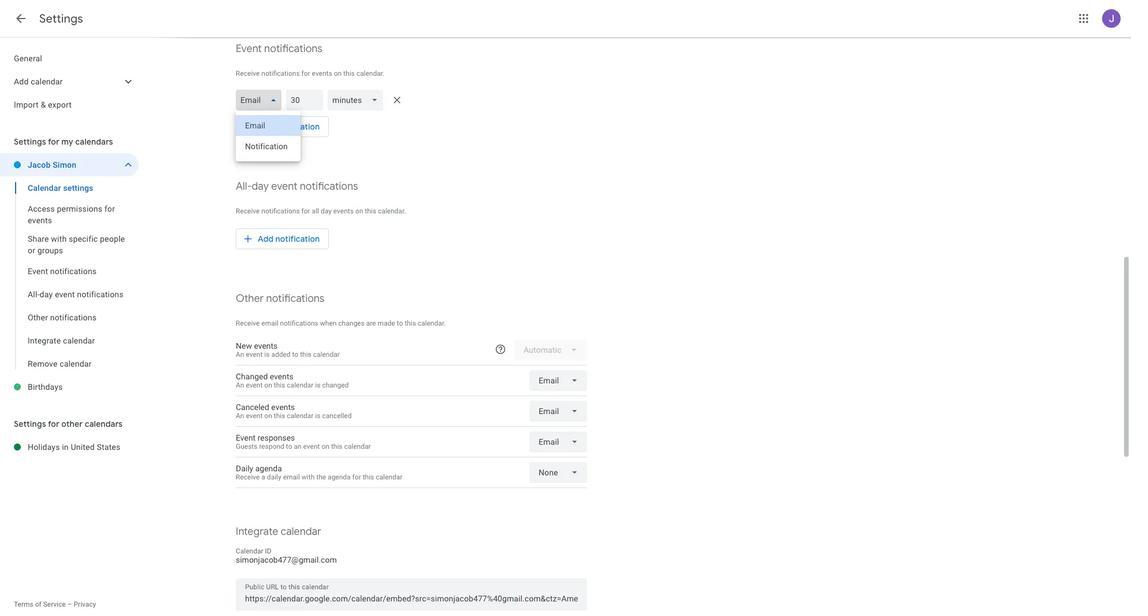 Task type: describe. For each thing, give the bounding box(es) containing it.
united
[[71, 442, 95, 452]]

specific
[[69, 234, 98, 243]]

Minutes in advance for notification number field
[[291, 90, 319, 110]]

calendar inside the changed events an event on this calendar is changed
[[287, 381, 314, 389]]

on for receive
[[334, 69, 342, 77]]

privacy
[[74, 600, 96, 608]]

this inside canceled events an event on this calendar is cancelled
[[274, 412, 285, 420]]

people
[[100, 234, 125, 243]]

import & export
[[14, 100, 72, 109]]

respond
[[259, 442, 284, 451]]

for inside daily agenda receive a daily email with the agenda for this calendar
[[353, 473, 361, 481]]

with inside share with specific people or groups
[[51, 234, 67, 243]]

states
[[97, 442, 120, 452]]

added
[[271, 350, 291, 359]]

event notifications inside group
[[28, 267, 97, 276]]

event inside canceled events an event on this calendar is cancelled
[[246, 412, 263, 420]]

settings for settings
[[39, 12, 83, 26]]

calendars for settings for my calendars
[[75, 136, 113, 147]]

simonjacob477@gmail.com
[[236, 555, 337, 564]]

an for canceled events
[[236, 412, 244, 420]]

daily
[[236, 464, 253, 473]]

day inside group
[[40, 290, 53, 299]]

an for new events
[[236, 350, 244, 359]]

0 vertical spatial add
[[14, 77, 29, 86]]

other notifications inside group
[[28, 313, 97, 322]]

integrate calendar inside settings for my calendars tree
[[28, 336, 95, 345]]

30 minutes before, as email element
[[236, 87, 588, 161]]

changed
[[322, 381, 349, 389]]

calendars for settings for other calendars
[[85, 419, 123, 429]]

are
[[366, 319, 376, 327]]

my
[[61, 136, 73, 147]]

in
[[62, 442, 69, 452]]

1 horizontal spatial event notifications
[[236, 42, 323, 56]]

calendar for calendar settings
[[28, 183, 61, 193]]

2 add notification button from the top
[[236, 225, 329, 253]]

receive for all-
[[236, 207, 260, 215]]

holidays in united states link
[[28, 435, 139, 459]]

all- inside group
[[28, 290, 40, 299]]

jacob
[[28, 160, 51, 169]]

calendar inside event responses guests respond to an event on this calendar
[[344, 442, 371, 451]]

add for 1st add notification button
[[258, 121, 274, 132]]

this inside new events an event is added to this calendar
[[300, 350, 312, 359]]

holidays
[[28, 442, 60, 452]]

is for changed events
[[315, 381, 321, 389]]

events right all
[[334, 207, 354, 215]]

add calendar
[[14, 77, 63, 86]]

on for changed
[[264, 381, 272, 389]]

or
[[28, 246, 35, 255]]

jacob simon tree item
[[0, 153, 139, 176]]

events inside new events an event is added to this calendar
[[254, 341, 278, 350]]

daily agenda receive a daily email with the agenda for this calendar
[[236, 464, 403, 481]]

simon
[[53, 160, 76, 169]]

on for canceled
[[264, 412, 272, 420]]

event inside group
[[28, 267, 48, 276]]

events inside canceled events an event on this calendar is cancelled
[[271, 403, 295, 412]]

privacy link
[[74, 600, 96, 608]]

cancelled
[[322, 412, 352, 420]]

settings for my calendars tree
[[0, 153, 139, 398]]

1 horizontal spatial integrate
[[236, 525, 278, 538]]

calendar inside daily agenda receive a daily email with the agenda for this calendar
[[376, 473, 403, 481]]

terms
[[14, 600, 33, 608]]

notification for 1st add notification button
[[276, 121, 320, 132]]

0 horizontal spatial agenda
[[255, 464, 282, 473]]

changes
[[339, 319, 365, 327]]

to inside new events an event is added to this calendar
[[292, 350, 299, 359]]

settings for my calendars
[[14, 136, 113, 147]]

an
[[294, 442, 302, 451]]

with inside daily agenda receive a daily email with the agenda for this calendar
[[302, 473, 315, 481]]

add notification for 1st add notification button
[[258, 121, 320, 132]]

groups
[[37, 246, 63, 255]]

group containing calendar settings
[[0, 176, 139, 375]]



Task type: vqa. For each thing, say whether or not it's contained in the screenshot.
New Moon 4:27Am New Moon 4:27Am
no



Task type: locate. For each thing, give the bounding box(es) containing it.
1 receive from the top
[[236, 69, 260, 77]]

events down the changed events an event on this calendar is changed
[[271, 403, 295, 412]]

2 vertical spatial day
[[40, 290, 53, 299]]

event inside settings for my calendars tree
[[55, 290, 75, 299]]

all-day event notifications up all
[[236, 180, 358, 193]]

event notifications up receive notifications for events on this calendar.
[[236, 42, 323, 56]]

notification for 1st add notification button from the bottom
[[276, 234, 320, 244]]

1 vertical spatial add notification button
[[236, 225, 329, 253]]

id
[[265, 547, 272, 555]]

0 horizontal spatial other notifications
[[28, 313, 97, 322]]

the
[[316, 473, 326, 481]]

for left other
[[48, 419, 59, 429]]

holidays in united states tree item
[[0, 435, 139, 459]]

add for 1st add notification button from the bottom
[[258, 234, 274, 244]]

2 notification from the top
[[276, 234, 320, 244]]

new events an event is added to this calendar
[[236, 341, 340, 359]]

integrate up id
[[236, 525, 278, 538]]

add notification for 1st add notification button from the bottom
[[258, 234, 320, 244]]

0 vertical spatial notification
[[276, 121, 320, 132]]

add notification down all
[[258, 234, 320, 244]]

notification down all
[[276, 234, 320, 244]]

2 vertical spatial event
[[236, 433, 256, 442]]

jacob simon
[[28, 160, 76, 169]]

email right the daily in the bottom of the page
[[283, 473, 300, 481]]

event
[[271, 180, 298, 193], [55, 290, 75, 299], [246, 350, 263, 359], [246, 381, 263, 389], [246, 412, 263, 420], [303, 442, 320, 451]]

birthdays tree item
[[0, 375, 139, 398]]

option
[[236, 115, 301, 136]]

of
[[35, 600, 41, 608]]

2 vertical spatial settings
[[14, 419, 46, 429]]

settings for settings for other calendars
[[14, 419, 46, 429]]

1 vertical spatial calendar.
[[378, 207, 406, 215]]

with left the
[[302, 473, 315, 481]]

None text field
[[245, 590, 578, 607]]

all-day event notifications down share with specific people or groups
[[28, 290, 124, 299]]

all- down notification option
[[236, 180, 252, 193]]

integrate calendar up remove calendar
[[28, 336, 95, 345]]

0 vertical spatial event notifications
[[236, 42, 323, 56]]

to inside event responses guests respond to an event on this calendar
[[286, 442, 292, 451]]

an for changed events
[[236, 381, 244, 389]]

settings up holidays
[[14, 419, 46, 429]]

1 vertical spatial all-day event notifications
[[28, 290, 124, 299]]

1 vertical spatial integrate
[[236, 525, 278, 538]]

event inside the changed events an event on this calendar is changed
[[246, 381, 263, 389]]

events inside access permissions for events
[[28, 216, 52, 225]]

canceled events an event on this calendar is cancelled
[[236, 403, 352, 420]]

calendar settings
[[28, 183, 93, 193]]

1 vertical spatial an
[[236, 381, 244, 389]]

to
[[397, 319, 403, 327], [292, 350, 299, 359], [286, 442, 292, 451]]

1 vertical spatial calendar
[[236, 547, 263, 555]]

for left all
[[302, 207, 310, 215]]

settings
[[39, 12, 83, 26], [14, 136, 46, 147], [14, 419, 46, 429]]

calendar
[[28, 183, 61, 193], [236, 547, 263, 555]]

0 vertical spatial email
[[262, 319, 279, 327]]

0 horizontal spatial day
[[40, 290, 53, 299]]

receive notifications for all day events on this calendar.
[[236, 207, 406, 215]]

event notifications down the groups at the top of the page
[[28, 267, 97, 276]]

service
[[43, 600, 66, 608]]

1 horizontal spatial email
[[283, 473, 300, 481]]

1 horizontal spatial all-day event notifications
[[236, 180, 358, 193]]

0 vertical spatial all-day event notifications
[[236, 180, 358, 193]]

on inside canceled events an event on this calendar is cancelled
[[264, 412, 272, 420]]

remove
[[28, 359, 58, 368]]

with up the groups at the top of the page
[[51, 234, 67, 243]]

day right all
[[321, 207, 332, 215]]

is inside the changed events an event on this calendar is changed
[[315, 381, 321, 389]]

other notifications up new events an event is added to this calendar
[[236, 292, 325, 305]]

daily
[[267, 473, 281, 481]]

is inside canceled events an event on this calendar is cancelled
[[315, 412, 321, 420]]

notification option
[[236, 136, 301, 157]]

notification down 'minutes in advance for notification' number field
[[276, 121, 320, 132]]

is for canceled events
[[315, 412, 321, 420]]

this inside daily agenda receive a daily email with the agenda for this calendar
[[363, 473, 374, 481]]

changed events an event on this calendar is changed
[[236, 372, 349, 389]]

all
[[312, 207, 319, 215]]

for
[[302, 69, 310, 77], [48, 136, 59, 147], [105, 204, 115, 213], [302, 207, 310, 215], [48, 419, 59, 429], [353, 473, 361, 481]]

is left cancelled
[[315, 412, 321, 420]]

0 horizontal spatial with
[[51, 234, 67, 243]]

0 horizontal spatial event notifications
[[28, 267, 97, 276]]

1 vertical spatial day
[[321, 207, 332, 215]]

agenda right the
[[328, 473, 351, 481]]

access permissions for events
[[28, 204, 115, 225]]

an inside new events an event is added to this calendar
[[236, 350, 244, 359]]

0 vertical spatial is
[[264, 350, 270, 359]]

terms of service – privacy
[[14, 600, 96, 608]]

email inside daily agenda receive a daily email with the agenda for this calendar
[[283, 473, 300, 481]]

a
[[262, 473, 265, 481]]

settings heading
[[39, 12, 83, 26]]

0 vertical spatial calendar
[[28, 183, 61, 193]]

event
[[236, 42, 262, 56], [28, 267, 48, 276], [236, 433, 256, 442]]

is left added
[[264, 350, 270, 359]]

event inside event responses guests respond to an event on this calendar
[[236, 433, 256, 442]]

receive inside daily agenda receive a daily email with the agenda for this calendar
[[236, 473, 260, 481]]

canceled
[[236, 403, 269, 412]]

0 horizontal spatial integrate calendar
[[28, 336, 95, 345]]

other up new
[[236, 292, 264, 305]]

on inside the changed events an event on this calendar is changed
[[264, 381, 272, 389]]

1 vertical spatial with
[[302, 473, 315, 481]]

new
[[236, 341, 252, 350]]

calendars up states
[[85, 419, 123, 429]]

for right the
[[353, 473, 361, 481]]

holidays in united states
[[28, 442, 120, 452]]

event inside new events an event is added to this calendar
[[246, 350, 263, 359]]

1 vertical spatial is
[[315, 381, 321, 389]]

integrate up remove
[[28, 336, 61, 345]]

day down the groups at the top of the page
[[40, 290, 53, 299]]

–
[[67, 600, 72, 608]]

receive for other
[[236, 319, 260, 327]]

events
[[312, 69, 332, 77], [334, 207, 354, 215], [28, 216, 52, 225], [254, 341, 278, 350], [270, 372, 294, 381], [271, 403, 295, 412]]

import
[[14, 100, 39, 109]]

calendar
[[31, 77, 63, 86], [63, 336, 95, 345], [313, 350, 340, 359], [60, 359, 92, 368], [287, 381, 314, 389], [287, 412, 314, 420], [344, 442, 371, 451], [376, 473, 403, 481], [281, 525, 321, 538]]

2 horizontal spatial day
[[321, 207, 332, 215]]

permissions
[[57, 204, 102, 213]]

1 horizontal spatial agenda
[[328, 473, 351, 481]]

integrate calendar up id
[[236, 525, 321, 538]]

3 an from the top
[[236, 412, 244, 420]]

with
[[51, 234, 67, 243], [302, 473, 315, 481]]

event down notification option
[[271, 180, 298, 193]]

integrate calendar
[[28, 336, 95, 345], [236, 525, 321, 538]]

terms of service link
[[14, 600, 66, 608]]

all- down "or"
[[28, 290, 40, 299]]

made
[[378, 319, 395, 327]]

2 receive from the top
[[236, 207, 260, 215]]

event up changed
[[246, 350, 263, 359]]

for inside access permissions for events
[[105, 204, 115, 213]]

to right added
[[292, 350, 299, 359]]

calendars right my
[[75, 136, 113, 147]]

when
[[320, 319, 337, 327]]

settings
[[63, 183, 93, 193]]

an up changed
[[236, 350, 244, 359]]

calendar id simonjacob477@gmail.com
[[236, 547, 337, 564]]

access
[[28, 204, 55, 213]]

notification method list box
[[236, 110, 301, 161]]

1 vertical spatial other
[[28, 313, 48, 322]]

group
[[0, 176, 139, 375]]

calendar inside group
[[28, 183, 61, 193]]

integrate inside group
[[28, 336, 61, 345]]

receive notifications for events on this calendar.
[[236, 69, 385, 77]]

1 horizontal spatial other notifications
[[236, 292, 325, 305]]

agenda down respond
[[255, 464, 282, 473]]

for left my
[[48, 136, 59, 147]]

0 vertical spatial calendar.
[[357, 69, 385, 77]]

export
[[48, 100, 72, 109]]

2 an from the top
[[236, 381, 244, 389]]

add notification up notification option
[[258, 121, 320, 132]]

add
[[14, 77, 29, 86], [258, 121, 274, 132], [258, 234, 274, 244]]

event notifications
[[236, 42, 323, 56], [28, 267, 97, 276]]

0 vertical spatial an
[[236, 350, 244, 359]]

calendar.
[[357, 69, 385, 77], [378, 207, 406, 215], [418, 319, 446, 327]]

go back image
[[14, 12, 28, 25]]

0 horizontal spatial email
[[262, 319, 279, 327]]

changed
[[236, 372, 268, 381]]

calendar inside new events an event is added to this calendar
[[313, 350, 340, 359]]

1 vertical spatial other notifications
[[28, 313, 97, 322]]

0 vertical spatial other
[[236, 292, 264, 305]]

receive
[[236, 69, 260, 77], [236, 207, 260, 215], [236, 319, 260, 327], [236, 473, 260, 481]]

2 vertical spatial calendar.
[[418, 319, 446, 327]]

is left changed
[[315, 381, 321, 389]]

1 vertical spatial add
[[258, 121, 274, 132]]

birthdays link
[[28, 375, 139, 398]]

email
[[262, 319, 279, 327], [283, 473, 300, 481]]

an
[[236, 350, 244, 359], [236, 381, 244, 389], [236, 412, 244, 420]]

0 horizontal spatial all-day event notifications
[[28, 290, 124, 299]]

birthdays
[[28, 382, 63, 392]]

0 vertical spatial calendars
[[75, 136, 113, 147]]

1 vertical spatial all-
[[28, 290, 40, 299]]

add notification button down all
[[236, 225, 329, 253]]

events down access
[[28, 216, 52, 225]]

other
[[61, 419, 83, 429]]

on inside event responses guests respond to an event on this calendar
[[322, 442, 330, 451]]

other notifications
[[236, 292, 325, 305], [28, 313, 97, 322]]

2 vertical spatial is
[[315, 412, 321, 420]]

add notification
[[258, 121, 320, 132], [258, 234, 320, 244]]

1 an from the top
[[236, 350, 244, 359]]

0 vertical spatial add notification button
[[236, 113, 329, 141]]

is
[[264, 350, 270, 359], [315, 381, 321, 389], [315, 412, 321, 420]]

0 vertical spatial other notifications
[[236, 292, 325, 305]]

1 add notification button from the top
[[236, 113, 329, 141]]

1 vertical spatial event notifications
[[28, 267, 97, 276]]

2 vertical spatial to
[[286, 442, 292, 451]]

add notification button
[[236, 113, 329, 141], [236, 225, 329, 253]]

1 horizontal spatial other
[[236, 292, 264, 305]]

0 vertical spatial add notification
[[258, 121, 320, 132]]

event up canceled
[[246, 381, 263, 389]]

notifications
[[264, 42, 323, 56], [262, 69, 300, 77], [300, 180, 358, 193], [262, 207, 300, 215], [50, 267, 97, 276], [77, 290, 124, 299], [266, 292, 325, 305], [50, 313, 97, 322], [280, 319, 319, 327]]

share
[[28, 234, 49, 243]]

0 vertical spatial integrate
[[28, 336, 61, 345]]

to right made
[[397, 319, 403, 327]]

0 horizontal spatial integrate
[[28, 336, 61, 345]]

for right permissions
[[105, 204, 115, 213]]

events inside the changed events an event on this calendar is changed
[[270, 372, 294, 381]]

for up 'minutes in advance for notification' number field
[[302, 69, 310, 77]]

other up remove
[[28, 313, 48, 322]]

an inside the changed events an event on this calendar is changed
[[236, 381, 244, 389]]

None field
[[236, 90, 286, 110], [328, 90, 388, 110], [530, 370, 588, 391], [530, 401, 588, 422], [530, 431, 588, 452], [530, 462, 588, 483], [236, 90, 286, 110], [328, 90, 388, 110], [530, 370, 588, 391], [530, 401, 588, 422], [530, 431, 588, 452], [530, 462, 588, 483]]

events right new
[[254, 341, 278, 350]]

2 add notification from the top
[[258, 234, 320, 244]]

calendars
[[75, 136, 113, 147], [85, 419, 123, 429]]

receive for event
[[236, 69, 260, 77]]

an inside canceled events an event on this calendar is cancelled
[[236, 412, 244, 420]]

calendar for calendar id simonjacob477@gmail.com
[[236, 547, 263, 555]]

1 notification from the top
[[276, 121, 320, 132]]

calendar left id
[[236, 547, 263, 555]]

1 vertical spatial notification
[[276, 234, 320, 244]]

event responses guests respond to an event on this calendar
[[236, 433, 371, 451]]

settings for other calendars
[[14, 419, 123, 429]]

calendar inside canceled events an event on this calendar is cancelled
[[287, 412, 314, 420]]

settings up jacob
[[14, 136, 46, 147]]

1 add notification from the top
[[258, 121, 320, 132]]

is inside new events an event is added to this calendar
[[264, 350, 270, 359]]

0 vertical spatial integrate calendar
[[28, 336, 95, 345]]

1 vertical spatial add notification
[[258, 234, 320, 244]]

1 vertical spatial settings
[[14, 136, 46, 147]]

2 vertical spatial add
[[258, 234, 274, 244]]

&
[[41, 100, 46, 109]]

0 vertical spatial to
[[397, 319, 403, 327]]

0 vertical spatial day
[[252, 180, 269, 193]]

an up the guests
[[236, 412, 244, 420]]

add notification button down 'minutes in advance for notification' number field
[[236, 113, 329, 141]]

receive email notifications when changes are made to this calendar.
[[236, 319, 446, 327]]

1 vertical spatial calendars
[[85, 419, 123, 429]]

responses
[[258, 433, 295, 442]]

2 vertical spatial an
[[236, 412, 244, 420]]

all-
[[236, 180, 252, 193], [28, 290, 40, 299]]

other notifications up remove calendar
[[28, 313, 97, 322]]

event right an
[[303, 442, 320, 451]]

0 vertical spatial settings
[[39, 12, 83, 26]]

1 vertical spatial event
[[28, 267, 48, 276]]

tree containing general
[[0, 47, 139, 116]]

event down the groups at the top of the page
[[55, 290, 75, 299]]

0 vertical spatial event
[[236, 42, 262, 56]]

0 horizontal spatial all-
[[28, 290, 40, 299]]

this inside event responses guests respond to an event on this calendar
[[331, 442, 343, 451]]

other
[[236, 292, 264, 305], [28, 313, 48, 322]]

integrate
[[28, 336, 61, 345], [236, 525, 278, 538]]

to left an
[[286, 442, 292, 451]]

1 horizontal spatial integrate calendar
[[236, 525, 321, 538]]

general
[[14, 54, 42, 63]]

1 vertical spatial integrate calendar
[[236, 525, 321, 538]]

3 receive from the top
[[236, 319, 260, 327]]

4 receive from the top
[[236, 473, 260, 481]]

day down notification option
[[252, 180, 269, 193]]

guests
[[236, 442, 258, 451]]

this inside the changed events an event on this calendar is changed
[[274, 381, 285, 389]]

1 vertical spatial email
[[283, 473, 300, 481]]

0 horizontal spatial other
[[28, 313, 48, 322]]

notification
[[276, 121, 320, 132], [276, 234, 320, 244]]

settings for settings for my calendars
[[14, 136, 46, 147]]

calendar inside 'calendar id simonjacob477@gmail.com'
[[236, 547, 263, 555]]

event up responses
[[246, 412, 263, 420]]

0 vertical spatial all-
[[236, 180, 252, 193]]

events up 'minutes in advance for notification' number field
[[312, 69, 332, 77]]

event inside event responses guests respond to an event on this calendar
[[303, 442, 320, 451]]

1 horizontal spatial calendar
[[236, 547, 263, 555]]

1 horizontal spatial day
[[252, 180, 269, 193]]

an up canceled
[[236, 381, 244, 389]]

0 vertical spatial with
[[51, 234, 67, 243]]

agenda
[[255, 464, 282, 473], [328, 473, 351, 481]]

1 vertical spatial to
[[292, 350, 299, 359]]

other inside group
[[28, 313, 48, 322]]

email up new events an event is added to this calendar
[[262, 319, 279, 327]]

calendar up access
[[28, 183, 61, 193]]

share with specific people or groups
[[28, 234, 125, 255]]

0 horizontal spatial calendar
[[28, 183, 61, 193]]

this
[[344, 69, 355, 77], [365, 207, 376, 215], [405, 319, 416, 327], [300, 350, 312, 359], [274, 381, 285, 389], [274, 412, 285, 420], [331, 442, 343, 451], [363, 473, 374, 481]]

tree
[[0, 47, 139, 116]]

remove calendar
[[28, 359, 92, 368]]

on
[[334, 69, 342, 77], [356, 207, 363, 215], [264, 381, 272, 389], [264, 412, 272, 420], [322, 442, 330, 451]]

1 horizontal spatial all-
[[236, 180, 252, 193]]

1 horizontal spatial with
[[302, 473, 315, 481]]

settings right go back image at the top of the page
[[39, 12, 83, 26]]

all-day event notifications inside group
[[28, 290, 124, 299]]

events down added
[[270, 372, 294, 381]]

all-day event notifications
[[236, 180, 358, 193], [28, 290, 124, 299]]



